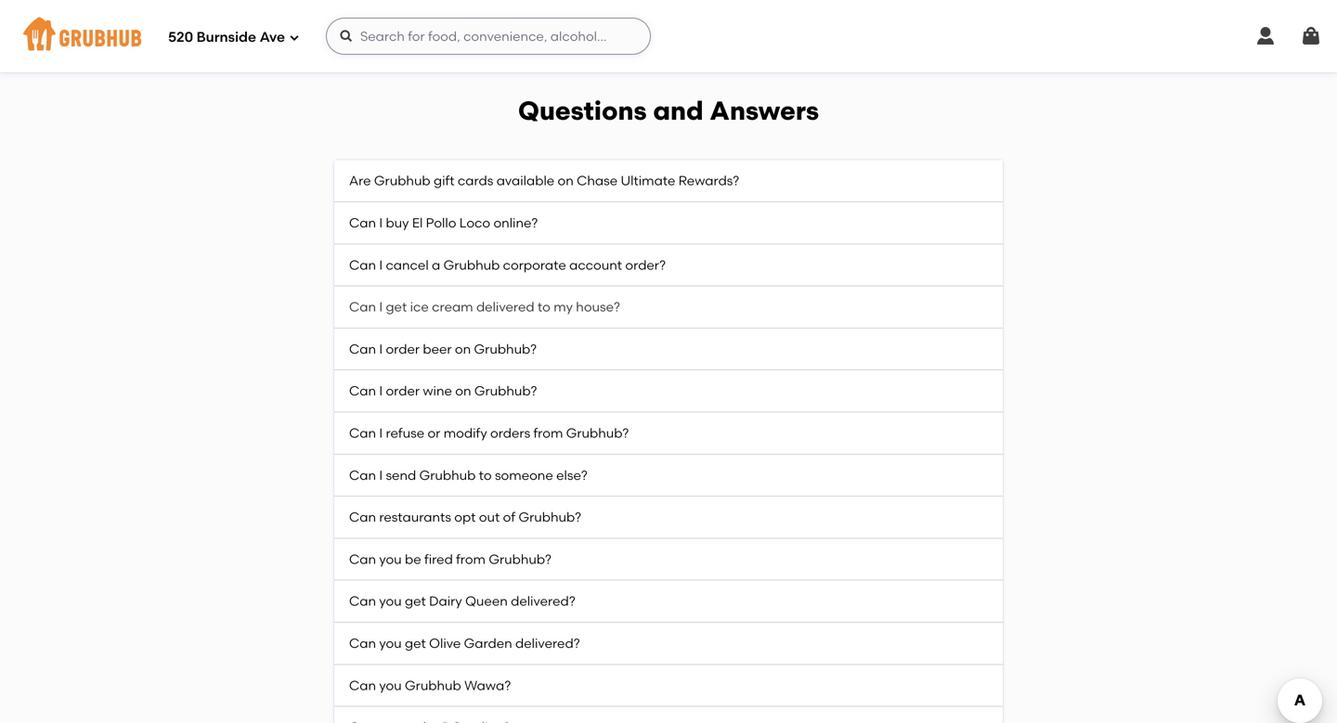 Task type: locate. For each thing, give the bounding box(es) containing it.
of
[[503, 509, 515, 525]]

can i send grubhub to someone else? link
[[334, 455, 1003, 497]]

grubhub down or
[[419, 467, 476, 483]]

you left be
[[379, 551, 402, 567]]

8 can from the top
[[349, 509, 376, 525]]

grubhub? down delivered
[[474, 341, 537, 357]]

delivered? right garden
[[515, 636, 580, 651]]

from
[[534, 425, 563, 441], [456, 551, 486, 567]]

can you get dairy queen delivered?
[[349, 594, 576, 609]]

wine
[[423, 383, 452, 399]]

0 vertical spatial from
[[534, 425, 563, 441]]

modify
[[444, 425, 487, 441]]

can i buy el pollo loco online?
[[349, 215, 538, 231]]

7 i from the top
[[379, 467, 383, 483]]

svg image
[[1255, 25, 1277, 47], [1300, 25, 1322, 47], [339, 29, 354, 44], [289, 32, 300, 43]]

i left refuse
[[379, 425, 383, 441]]

4 can from the top
[[349, 341, 376, 357]]

2 vertical spatial get
[[405, 636, 426, 651]]

can for can you be fired from grubhub?
[[349, 551, 376, 567]]

3 can from the top
[[349, 299, 376, 315]]

refuse
[[386, 425, 424, 441]]

you down can you get olive garden delivered?
[[379, 678, 402, 693]]

can restaurants opt out of grubhub?
[[349, 509, 581, 525]]

grubhub
[[374, 173, 431, 189], [443, 257, 500, 273], [419, 467, 476, 483], [405, 678, 461, 693]]

6 can from the top
[[349, 425, 376, 441]]

grubhub? for can i order beer on grubhub?
[[474, 341, 537, 357]]

cream
[[432, 299, 473, 315]]

delivered? right queen
[[511, 594, 576, 609]]

get inside can i get ice cream delivered to my house? link
[[386, 299, 407, 315]]

you for can you get olive garden delivered?
[[379, 636, 402, 651]]

2 order from the top
[[386, 383, 420, 399]]

you
[[379, 551, 402, 567], [379, 594, 402, 609], [379, 636, 402, 651], [379, 678, 402, 693]]

0 vertical spatial get
[[386, 299, 407, 315]]

my
[[554, 299, 573, 315]]

can for can i buy el pollo loco online?
[[349, 215, 376, 231]]

0 vertical spatial to
[[538, 299, 551, 315]]

out
[[479, 509, 500, 525]]

1 can from the top
[[349, 215, 376, 231]]

Search for food, convenience, alcohol... search field
[[326, 18, 651, 55]]

5 i from the top
[[379, 383, 383, 399]]

i left send
[[379, 467, 383, 483]]

from right fired
[[456, 551, 486, 567]]

1 vertical spatial on
[[455, 341, 471, 357]]

can i refuse or modify orders from grubhub? link
[[334, 413, 1003, 455]]

3 i from the top
[[379, 299, 383, 315]]

can for can i cancel a grubhub corporate account order?
[[349, 257, 376, 273]]

send
[[386, 467, 416, 483]]

online?
[[494, 215, 538, 231]]

i for can i refuse or modify orders from grubhub?
[[379, 425, 383, 441]]

from inside "can you be fired from grubhub?" link
[[456, 551, 486, 567]]

can for can i refuse or modify orders from grubhub?
[[349, 425, 376, 441]]

on for can i order beer on grubhub?
[[455, 341, 471, 357]]

order left beer
[[386, 341, 420, 357]]

3 you from the top
[[379, 636, 402, 651]]

can
[[349, 215, 376, 231], [349, 257, 376, 273], [349, 299, 376, 315], [349, 341, 376, 357], [349, 383, 376, 399], [349, 425, 376, 441], [349, 467, 376, 483], [349, 509, 376, 525], [349, 551, 376, 567], [349, 594, 376, 609], [349, 636, 376, 651], [349, 678, 376, 693]]

1 horizontal spatial to
[[538, 299, 551, 315]]

grubhub? up orders
[[474, 383, 537, 399]]

10 can from the top
[[349, 594, 376, 609]]

get for dairy
[[405, 594, 426, 609]]

a
[[432, 257, 440, 273]]

get for ice
[[386, 299, 407, 315]]

grubhub? inside "link"
[[519, 509, 581, 525]]

delivered?
[[511, 594, 576, 609], [515, 636, 580, 651]]

you inside can you get olive garden delivered? link
[[379, 636, 402, 651]]

grubhub?
[[474, 341, 537, 357], [474, 383, 537, 399], [566, 425, 629, 441], [519, 509, 581, 525], [489, 551, 552, 567]]

can i refuse or modify orders from grubhub?
[[349, 425, 629, 441]]

get left olive
[[405, 636, 426, 651]]

1 i from the top
[[379, 215, 383, 231]]

6 i from the top
[[379, 425, 383, 441]]

0 vertical spatial delivered?
[[511, 594, 576, 609]]

get
[[386, 299, 407, 315], [405, 594, 426, 609], [405, 636, 426, 651]]

can restaurants opt out of grubhub? link
[[334, 497, 1003, 539]]

1 vertical spatial get
[[405, 594, 426, 609]]

restaurants
[[379, 509, 451, 525]]

can you be fired from grubhub?
[[349, 551, 552, 567]]

grubhub? right of
[[519, 509, 581, 525]]

12 can from the top
[[349, 678, 376, 693]]

from right orders
[[534, 425, 563, 441]]

can you get olive garden delivered?
[[349, 636, 580, 651]]

else?
[[556, 467, 588, 483]]

on right beer
[[455, 341, 471, 357]]

to left 'my'
[[538, 299, 551, 315]]

0 vertical spatial on
[[558, 173, 574, 189]]

be
[[405, 551, 421, 567]]

can i get ice cream delivered to my house? link
[[334, 287, 1003, 329]]

i for can i buy el pollo loco online?
[[379, 215, 383, 231]]

grubhub right the a
[[443, 257, 500, 273]]

get inside can you get olive garden delivered? link
[[405, 636, 426, 651]]

can you get dairy queen delivered? link
[[334, 581, 1003, 623]]

order for wine
[[386, 383, 420, 399]]

i left ice on the left top of page
[[379, 299, 383, 315]]

4 i from the top
[[379, 341, 383, 357]]

0 horizontal spatial from
[[456, 551, 486, 567]]

on left chase
[[558, 173, 574, 189]]

grubhub? for can i order wine on grubhub?
[[474, 383, 537, 399]]

1 horizontal spatial from
[[534, 425, 563, 441]]

to
[[538, 299, 551, 315], [479, 467, 492, 483]]

i inside "link"
[[379, 257, 383, 273]]

you for can you be fired from grubhub?
[[379, 551, 402, 567]]

2 i from the top
[[379, 257, 383, 273]]

i left cancel
[[379, 257, 383, 273]]

on
[[558, 173, 574, 189], [455, 341, 471, 357], [455, 383, 471, 399]]

grubhub? down of
[[489, 551, 552, 567]]

or
[[428, 425, 440, 441]]

delivered
[[476, 299, 534, 315]]

2 you from the top
[[379, 594, 402, 609]]

get inside can you get dairy queen delivered? link
[[405, 594, 426, 609]]

garden
[[464, 636, 512, 651]]

available
[[497, 173, 555, 189]]

order
[[386, 341, 420, 357], [386, 383, 420, 399]]

i left wine
[[379, 383, 383, 399]]

1 vertical spatial from
[[456, 551, 486, 567]]

el
[[412, 215, 423, 231]]

are
[[349, 173, 371, 189]]

4 you from the top
[[379, 678, 402, 693]]

house?
[[576, 299, 620, 315]]

gift
[[434, 173, 455, 189]]

1 vertical spatial delivered?
[[515, 636, 580, 651]]

0 vertical spatial order
[[386, 341, 420, 357]]

you left dairy
[[379, 594, 402, 609]]

5 can from the top
[[349, 383, 376, 399]]

can i order wine on grubhub?
[[349, 383, 537, 399]]

you inside can you get dairy queen delivered? link
[[379, 594, 402, 609]]

1 order from the top
[[386, 341, 420, 357]]

you inside "can you be fired from grubhub?" link
[[379, 551, 402, 567]]

i left beer
[[379, 341, 383, 357]]

i
[[379, 215, 383, 231], [379, 257, 383, 273], [379, 299, 383, 315], [379, 341, 383, 357], [379, 383, 383, 399], [379, 425, 383, 441], [379, 467, 383, 483]]

1 vertical spatial order
[[386, 383, 420, 399]]

2 can from the top
[[349, 257, 376, 273]]

you inside can you grubhub wawa? link
[[379, 678, 402, 693]]

2 vertical spatial on
[[455, 383, 471, 399]]

order left wine
[[386, 383, 420, 399]]

grubhub? up else?
[[566, 425, 629, 441]]

i for can i order wine on grubhub?
[[379, 383, 383, 399]]

can for can you grubhub wawa?
[[349, 678, 376, 693]]

can you grubhub wawa?
[[349, 678, 511, 693]]

i left buy
[[379, 215, 383, 231]]

get left ice on the left top of page
[[386, 299, 407, 315]]

from inside "can i refuse or modify orders from grubhub?" link
[[534, 425, 563, 441]]

1 vertical spatial to
[[479, 467, 492, 483]]

orders
[[490, 425, 530, 441]]

dairy
[[429, 594, 462, 609]]

7 can from the top
[[349, 467, 376, 483]]

cancel
[[386, 257, 429, 273]]

order?
[[625, 257, 666, 273]]

get left dairy
[[405, 594, 426, 609]]

1 you from the top
[[379, 551, 402, 567]]

you left olive
[[379, 636, 402, 651]]

11 can from the top
[[349, 636, 376, 651]]

on right wine
[[455, 383, 471, 399]]

9 can from the top
[[349, 551, 376, 567]]

can i order wine on grubhub? link
[[334, 371, 1003, 413]]

i for can i order beer on grubhub?
[[379, 341, 383, 357]]

to left someone
[[479, 467, 492, 483]]

can for can i order wine on grubhub?
[[349, 383, 376, 399]]

can i buy el pollo loco online? link
[[334, 202, 1003, 245]]

questions and answers
[[518, 95, 819, 126]]



Task type: vqa. For each thing, say whether or not it's contained in the screenshot.
'4.5' to the left
no



Task type: describe. For each thing, give the bounding box(es) containing it.
520
[[168, 29, 193, 46]]

grubhub? for can restaurants opt out of grubhub?
[[519, 509, 581, 525]]

rewards?
[[679, 173, 739, 189]]

can i order beer on grubhub?
[[349, 341, 537, 357]]

can i get ice cream delivered to my house?
[[349, 299, 620, 315]]

grubhub? for can you be fired from grubhub?
[[489, 551, 552, 567]]

burnside
[[197, 29, 256, 46]]

corporate
[[503, 257, 566, 273]]

ultimate
[[621, 173, 675, 189]]

are grubhub gift cards available on chase ultimate rewards?
[[349, 173, 739, 189]]

can you be fired from grubhub? link
[[334, 539, 1003, 581]]

can for can you get olive garden delivered?
[[349, 636, 376, 651]]

get for olive
[[405, 636, 426, 651]]

beer
[[423, 341, 452, 357]]

wawa?
[[464, 678, 511, 693]]

520 burnside ave
[[168, 29, 285, 46]]

are grubhub gift cards available on chase ultimate rewards? link
[[334, 160, 1003, 202]]

order for beer
[[386, 341, 420, 357]]

on for can i order wine on grubhub?
[[455, 383, 471, 399]]

delivered? for can you get olive garden delivered?
[[515, 636, 580, 651]]

i for can i send grubhub to someone else?
[[379, 467, 383, 483]]

ice
[[410, 299, 429, 315]]

fired
[[424, 551, 453, 567]]

opt
[[454, 509, 476, 525]]

pollo
[[426, 215, 456, 231]]

you for can you get dairy queen delivered?
[[379, 594, 402, 609]]

can i cancel a grubhub corporate account order?
[[349, 257, 666, 273]]

can i send grubhub to someone else?
[[349, 467, 588, 483]]

account
[[569, 257, 622, 273]]

olive
[[429, 636, 461, 651]]

chase
[[577, 173, 618, 189]]

queen
[[465, 594, 508, 609]]

grubhub left gift
[[374, 173, 431, 189]]

can for can restaurants opt out of grubhub?
[[349, 509, 376, 525]]

you for can you grubhub wawa?
[[379, 678, 402, 693]]

someone
[[495, 467, 553, 483]]

main navigation navigation
[[0, 0, 1337, 72]]

can you get olive garden delivered? link
[[334, 623, 1003, 665]]

can you grubhub wawa? link
[[334, 665, 1003, 707]]

grubhub inside "link"
[[443, 257, 500, 273]]

and
[[653, 95, 703, 126]]

cards
[[458, 173, 493, 189]]

answers
[[710, 95, 819, 126]]

ave
[[260, 29, 285, 46]]

loco
[[459, 215, 490, 231]]

can for can i get ice cream delivered to my house?
[[349, 299, 376, 315]]

0 horizontal spatial to
[[479, 467, 492, 483]]

i for can i get ice cream delivered to my house?
[[379, 299, 383, 315]]

delivered? for can you get dairy queen delivered?
[[511, 594, 576, 609]]

questions
[[518, 95, 647, 126]]

can for can i order beer on grubhub?
[[349, 341, 376, 357]]

i for can i cancel a grubhub corporate account order?
[[379, 257, 383, 273]]

grubhub down olive
[[405, 678, 461, 693]]

can i order beer on grubhub? link
[[334, 329, 1003, 371]]

buy
[[386, 215, 409, 231]]

can for can you get dairy queen delivered?
[[349, 594, 376, 609]]

can for can i send grubhub to someone else?
[[349, 467, 376, 483]]

can i cancel a grubhub corporate account order? link
[[334, 245, 1003, 287]]



